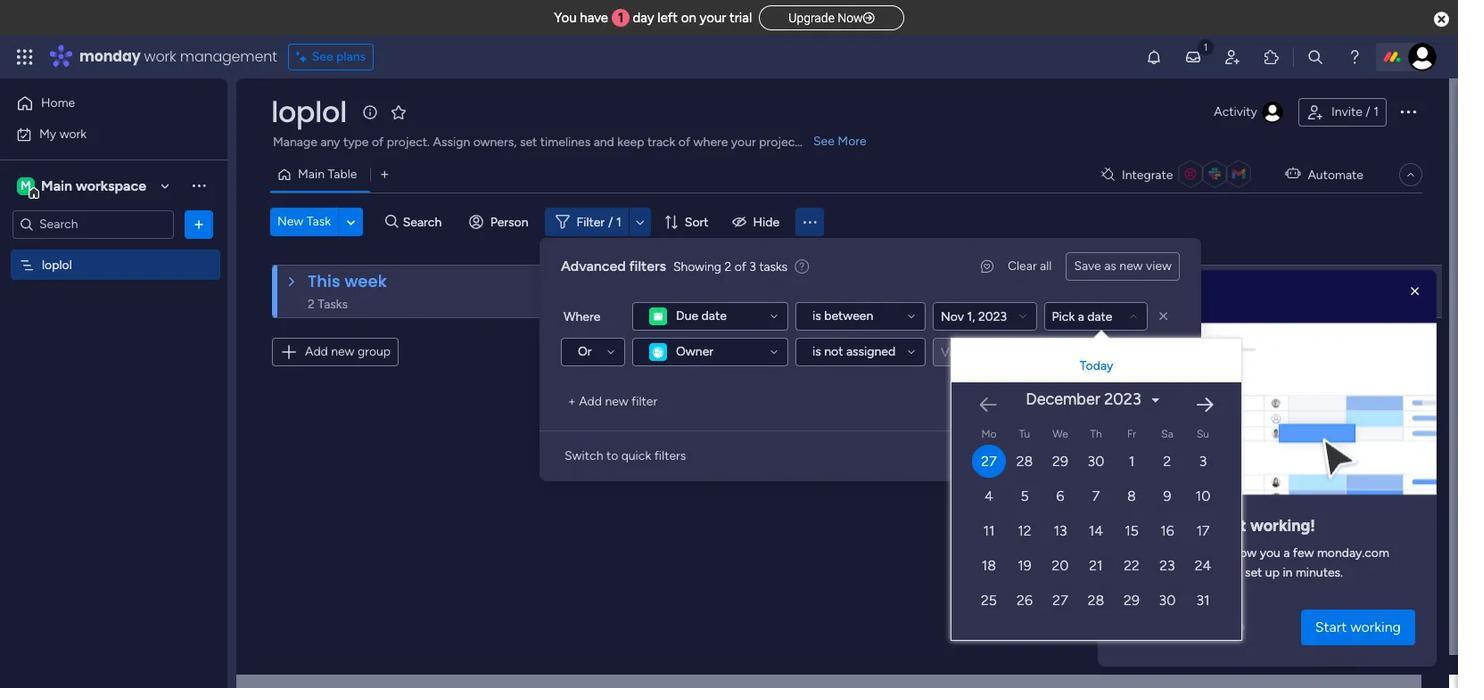 Task type: locate. For each thing, give the bounding box(es) containing it.
30 button down th
[[1079, 445, 1113, 478]]

29 down basics
[[1124, 592, 1140, 609]]

0 horizontal spatial you
[[1200, 566, 1220, 581]]

9 button
[[1151, 480, 1185, 513]]

0 vertical spatial 27 button
[[972, 445, 1006, 478]]

not
[[825, 344, 843, 360]]

28 down the tu
[[1017, 453, 1033, 470]]

0 horizontal spatial work
[[59, 126, 87, 141]]

1 horizontal spatial 27
[[1053, 592, 1068, 609]]

1 horizontal spatial 28 button
[[1079, 584, 1113, 617]]

22 button
[[1115, 550, 1149, 583]]

as
[[1105, 259, 1117, 274], [1193, 546, 1205, 561]]

0 horizontal spatial loplol
[[42, 257, 72, 273]]

plans
[[336, 49, 366, 64]]

29
[[1053, 453, 1069, 470], [1124, 592, 1140, 609]]

/ right "invite" in the right top of the page
[[1366, 104, 1371, 120]]

1 vertical spatial 2
[[1164, 453, 1172, 470]]

1 horizontal spatial to
[[1158, 566, 1170, 581]]

this week
[[308, 270, 387, 293]]

start
[[1212, 517, 1247, 536]]

8
[[1128, 488, 1137, 505]]

31 button
[[1187, 584, 1220, 617]]

0 vertical spatial /
[[1366, 104, 1371, 120]]

1 vertical spatial to
[[1158, 566, 1170, 581]]

see inside button
[[312, 49, 333, 64]]

work inside button
[[59, 126, 87, 141]]

of
[[372, 135, 384, 150], [679, 135, 691, 150], [735, 259, 747, 274]]

th
[[1091, 428, 1102, 441]]

0 vertical spatial loplol
[[271, 92, 347, 132]]

1 down fr
[[1129, 453, 1135, 470]]

3 button
[[1187, 445, 1220, 478]]

12
[[1018, 523, 1032, 540]]

stands.
[[803, 135, 843, 150]]

switch to quick filters
[[565, 449, 686, 464]]

28 button down "21" "button"
[[1079, 584, 1113, 617]]

0 vertical spatial new
[[1120, 259, 1143, 274]]

to left help
[[1158, 566, 1170, 581]]

None field
[[933, 302, 1037, 331], [1044, 302, 1148, 331], [933, 302, 1037, 331], [1044, 302, 1148, 331]]

0 horizontal spatial 30
[[1088, 453, 1105, 470]]

1 vertical spatial loplol
[[42, 257, 72, 273]]

3 left tasks
[[750, 259, 756, 274]]

options image right invite / 1
[[1398, 101, 1419, 122]]

1 horizontal spatial your
[[731, 135, 756, 150]]

1 left arrow down icon
[[616, 215, 622, 230]]

add left group
[[305, 344, 328, 360]]

27 button down "20"
[[1044, 584, 1078, 617]]

main right workspace icon
[[41, 177, 72, 194]]

0 vertical spatial 30
[[1088, 453, 1105, 470]]

14
[[1089, 523, 1104, 540]]

/ right filter
[[609, 215, 613, 230]]

as left we
[[1193, 546, 1205, 561]]

mo
[[982, 428, 997, 441]]

0 horizontal spatial 29
[[1053, 453, 1069, 470]]

0 vertical spatial 3
[[750, 259, 756, 274]]

of inside advanced filters showing 2 of 3 tasks
[[735, 259, 747, 274]]

27 down mo
[[982, 453, 997, 470]]

2 horizontal spatial new
[[1120, 259, 1143, 274]]

1 horizontal spatial options image
[[1398, 101, 1419, 122]]

28 down "21" "button"
[[1088, 592, 1105, 609]]

is for is not assigned
[[813, 344, 821, 360]]

13
[[1054, 523, 1068, 540]]

0 vertical spatial work
[[144, 46, 176, 67]]

new left filter
[[605, 394, 629, 409]]

working!
[[1251, 517, 1316, 536]]

0 horizontal spatial set
[[520, 135, 537, 150]]

is left the between in the right of the page
[[813, 309, 821, 324]]

23
[[1160, 558, 1176, 575]]

0 horizontal spatial 3
[[750, 259, 756, 274]]

workspace options image
[[190, 177, 208, 195]]

1 horizontal spatial of
[[679, 135, 691, 150]]

27 for the left 27 button
[[982, 453, 997, 470]]

december
[[1026, 390, 1101, 409]]

you down we
[[1200, 566, 1220, 581]]

set right owners,
[[520, 135, 537, 150]]

new
[[277, 214, 304, 229]]

0 vertical spatial as
[[1105, 259, 1117, 274]]

1 horizontal spatial new
[[605, 394, 629, 409]]

in
[[1283, 566, 1293, 581]]

work
[[144, 46, 176, 67], [59, 126, 87, 141]]

Search in workspace field
[[37, 214, 149, 235]]

29 button down basics
[[1115, 584, 1149, 617]]

0 horizontal spatial options image
[[190, 215, 208, 233]]

14 button
[[1079, 515, 1113, 548]]

/ for invite
[[1366, 104, 1371, 120]]

you left a
[[1260, 546, 1281, 561]]

0 vertical spatial 28
[[1017, 453, 1033, 470]]

30 for right 30 button
[[1159, 592, 1176, 609]]

1 vertical spatial is
[[813, 344, 821, 360]]

30 for leftmost 30 button
[[1088, 453, 1105, 470]]

1 horizontal spatial 29 button
[[1115, 584, 1149, 617]]

of left status
[[735, 259, 747, 274]]

0 vertical spatial 30 button
[[1079, 445, 1113, 478]]

1 for you
[[618, 10, 624, 26]]

due
[[676, 309, 699, 324]]

search everything image
[[1307, 48, 1325, 66]]

1 horizontal spatial you
[[1260, 546, 1281, 561]]

/ inside button
[[1366, 104, 1371, 120]]

28 button down the tu
[[1008, 445, 1042, 478]]

loplol down search in workspace field
[[42, 257, 72, 273]]

1 horizontal spatial 29
[[1124, 592, 1140, 609]]

2
[[725, 259, 732, 274], [1164, 453, 1172, 470]]

1 vertical spatial /
[[609, 215, 613, 230]]

your right "on"
[[700, 10, 726, 26]]

loplol field
[[267, 92, 351, 132]]

1 vertical spatial 27 button
[[1044, 584, 1078, 617]]

basics
[[1120, 566, 1155, 581]]

0 vertical spatial set
[[520, 135, 537, 150]]

inbox image
[[1185, 48, 1203, 66]]

1 vertical spatial filters
[[655, 449, 686, 464]]

to inside button
[[607, 449, 618, 464]]

dapulse integrations image
[[1102, 168, 1115, 182]]

is
[[813, 309, 821, 324], [813, 344, 821, 360]]

have
[[580, 10, 608, 26]]

see left more
[[814, 134, 835, 149]]

1 horizontal spatial main
[[298, 167, 325, 182]]

0 horizontal spatial main
[[41, 177, 72, 194]]

my work
[[39, 126, 87, 141]]

29 button down we
[[1044, 445, 1078, 478]]

1 horizontal spatial 30 button
[[1151, 584, 1185, 617]]

1 vertical spatial 28
[[1088, 592, 1105, 609]]

new task button
[[270, 208, 338, 236]]

project
[[759, 135, 800, 150]]

1 vertical spatial new
[[331, 344, 355, 360]]

0 horizontal spatial 27
[[982, 453, 997, 470]]

17 button
[[1187, 515, 1220, 548]]

filter
[[577, 215, 605, 230]]

day
[[633, 10, 655, 26]]

sa
[[1162, 428, 1174, 441]]

work for monday
[[144, 46, 176, 67]]

19 button
[[1008, 550, 1042, 583]]

hide button
[[725, 208, 791, 236]]

any
[[320, 135, 340, 150]]

1 horizontal spatial 3
[[1200, 453, 1207, 470]]

0 vertical spatial is
[[813, 309, 821, 324]]

work right monday
[[144, 46, 176, 67]]

clear all button
[[1001, 252, 1059, 281]]

4
[[985, 488, 994, 505]]

set left up on the bottom right
[[1245, 566, 1263, 581]]

22
[[1124, 558, 1140, 575]]

1 right "invite" in the right top of the page
[[1374, 104, 1379, 120]]

is left not
[[813, 344, 821, 360]]

let's
[[1179, 517, 1208, 536]]

1 horizontal spatial as
[[1193, 546, 1205, 561]]

follow
[[1120, 546, 1156, 561]]

options image down workspace options image
[[190, 215, 208, 233]]

is for is between
[[813, 309, 821, 324]]

17
[[1197, 523, 1210, 540]]

0 vertical spatial see
[[312, 49, 333, 64]]

1 horizontal spatial 28
[[1088, 592, 1105, 609]]

0 vertical spatial to
[[607, 449, 618, 464]]

main inside 'workspace selection' element
[[41, 177, 72, 194]]

Search field
[[399, 210, 452, 235]]

29 down we
[[1053, 453, 1069, 470]]

advanced filters showing 2 of 3 tasks
[[561, 258, 788, 275]]

1 vertical spatial your
[[731, 135, 756, 150]]

2 right showing
[[725, 259, 732, 274]]

0 vertical spatial filters
[[629, 258, 666, 275]]

options image
[[1398, 101, 1419, 122], [190, 215, 208, 233]]

30 down help
[[1159, 592, 1176, 609]]

1 vertical spatial 3
[[1200, 453, 1207, 470]]

1 vertical spatial see
[[814, 134, 835, 149]]

new inside "button"
[[1120, 259, 1143, 274]]

owners,
[[473, 135, 517, 150]]

assign
[[433, 135, 470, 150]]

1 horizontal spatial 2
[[1164, 453, 1172, 470]]

home
[[41, 95, 75, 111]]

0 horizontal spatial see
[[312, 49, 333, 64]]

1 vertical spatial 29 button
[[1115, 584, 1149, 617]]

of right track
[[679, 135, 691, 150]]

0 horizontal spatial 28
[[1017, 453, 1033, 470]]

along
[[1159, 546, 1190, 561]]

option
[[0, 249, 227, 252]]

1 horizontal spatial see
[[814, 134, 835, 149]]

main inside 'button'
[[298, 167, 325, 182]]

add right +
[[579, 394, 602, 409]]

1 vertical spatial as
[[1193, 546, 1205, 561]]

1 is from the top
[[813, 309, 821, 324]]

0 vertical spatial 28 button
[[1008, 445, 1042, 478]]

0 vertical spatial options image
[[1398, 101, 1419, 122]]

we
[[1208, 546, 1224, 561]]

+
[[568, 394, 576, 409]]

27 down "20"
[[1053, 592, 1068, 609]]

is between
[[813, 309, 874, 324]]

1 vertical spatial add
[[579, 394, 602, 409]]

15
[[1125, 523, 1139, 540]]

1 horizontal spatial add
[[579, 394, 602, 409]]

loplol up manage on the top left of the page
[[271, 92, 347, 132]]

add to favorites image
[[390, 103, 408, 121]]

filter / 1
[[577, 215, 622, 230]]

This week field
[[303, 270, 391, 294]]

main for main table
[[298, 167, 325, 182]]

see
[[312, 49, 333, 64], [814, 134, 835, 149]]

2 inside button
[[1164, 453, 1172, 470]]

16 button
[[1151, 515, 1185, 548]]

1 horizontal spatial set
[[1245, 566, 1263, 581]]

0 horizontal spatial your
[[700, 10, 726, 26]]

2 is from the top
[[813, 344, 821, 360]]

work for my
[[59, 126, 87, 141]]

new left view
[[1120, 259, 1143, 274]]

1 vertical spatial set
[[1245, 566, 1263, 581]]

monday.com
[[1318, 546, 1390, 561]]

see left plans on the left top of page
[[312, 49, 333, 64]]

/
[[1366, 104, 1371, 120], [609, 215, 613, 230]]

project.
[[387, 135, 430, 150]]

0 horizontal spatial of
[[372, 135, 384, 150]]

v2 user feedback image
[[981, 257, 994, 276]]

main left the table
[[298, 167, 325, 182]]

main
[[298, 167, 325, 182], [41, 177, 72, 194]]

1 horizontal spatial 27 button
[[1044, 584, 1078, 617]]

filters inside button
[[655, 449, 686, 464]]

of right "type"
[[372, 135, 384, 150]]

a
[[1284, 546, 1290, 561]]

few
[[1293, 546, 1314, 561]]

0 horizontal spatial add
[[305, 344, 328, 360]]

date
[[702, 309, 727, 324]]

30 button down help
[[1151, 584, 1185, 617]]

0 horizontal spatial 28 button
[[1008, 445, 1042, 478]]

to inside follow along as we show you a few monday.com basics to help you get set up in minutes.
[[1158, 566, 1170, 581]]

loplol list box
[[0, 246, 227, 521]]

7 button
[[1079, 480, 1113, 513]]

help image
[[1346, 48, 1364, 66]]

27 button down mo
[[972, 445, 1006, 478]]

1 vertical spatial 30
[[1159, 592, 1176, 609]]

collapse board header image
[[1404, 168, 1418, 182]]

m
[[21, 178, 31, 193]]

tara schultz image
[[1409, 43, 1437, 71]]

1 horizontal spatial work
[[144, 46, 176, 67]]

3 down su
[[1200, 453, 1207, 470]]

1 for filter
[[616, 215, 622, 230]]

1 left day on the top of the page
[[618, 10, 624, 26]]

0 horizontal spatial 29 button
[[1044, 445, 1078, 478]]

work right my
[[59, 126, 87, 141]]

1 button
[[1115, 445, 1149, 478]]

0 vertical spatial 2
[[725, 259, 732, 274]]

to left quick
[[607, 449, 618, 464]]

notifications image
[[1145, 48, 1163, 66]]

is not assigned
[[813, 344, 896, 360]]

2 vertical spatial new
[[605, 394, 629, 409]]

1 horizontal spatial loplol
[[271, 92, 347, 132]]

autopilot image
[[1286, 163, 1301, 185]]

2 inside advanced filters showing 2 of 3 tasks
[[725, 259, 732, 274]]

30 down th
[[1088, 453, 1105, 470]]

1 vertical spatial 30 button
[[1151, 584, 1185, 617]]

0 vertical spatial 27
[[982, 453, 997, 470]]

to
[[607, 449, 618, 464], [1158, 566, 1170, 581]]

1 horizontal spatial 30
[[1159, 592, 1176, 609]]

1 vertical spatial work
[[59, 126, 87, 141]]

filters down arrow down icon
[[629, 258, 666, 275]]

2 down sa
[[1164, 453, 1172, 470]]

caret down image
[[1152, 394, 1160, 406]]

new left group
[[331, 344, 355, 360]]

Status field
[[749, 268, 794, 287]]

manage
[[273, 135, 317, 150]]

24
[[1195, 558, 1212, 575]]

as right save
[[1105, 259, 1117, 274]]

0 horizontal spatial /
[[609, 215, 613, 230]]

0 horizontal spatial as
[[1105, 259, 1117, 274]]

5 button
[[1008, 480, 1042, 513]]

2 horizontal spatial of
[[735, 259, 747, 274]]

1 vertical spatial 28 button
[[1079, 584, 1113, 617]]

0 horizontal spatial to
[[607, 449, 618, 464]]

integrate
[[1122, 167, 1173, 182]]

4 button
[[972, 480, 1006, 513]]

26 button
[[1008, 584, 1042, 617]]

your right where
[[731, 135, 756, 150]]

0 horizontal spatial 2
[[725, 259, 732, 274]]

1 horizontal spatial /
[[1366, 104, 1371, 120]]

my work button
[[11, 120, 192, 149]]

1 vertical spatial 27
[[1053, 592, 1068, 609]]

filters right quick
[[655, 449, 686, 464]]

18
[[982, 558, 997, 575]]



Task type: describe. For each thing, give the bounding box(es) containing it.
assigned
[[847, 344, 896, 360]]

1 inside december 2023 region
[[1129, 453, 1135, 470]]

10
[[1196, 488, 1211, 505]]

workspace selection element
[[17, 175, 149, 198]]

7
[[1093, 488, 1100, 505]]

activity
[[1214, 104, 1258, 120]]

invite / 1 button
[[1299, 98, 1387, 127]]

invite members image
[[1224, 48, 1242, 66]]

1 for invite
[[1374, 104, 1379, 120]]

2023
[[1105, 390, 1142, 409]]

1 vertical spatial you
[[1200, 566, 1220, 581]]

save as new view button
[[1066, 252, 1180, 281]]

as inside "button"
[[1105, 259, 1117, 274]]

dapulse close image
[[1435, 11, 1450, 29]]

24 button
[[1187, 550, 1220, 583]]

1 vertical spatial options image
[[190, 215, 208, 233]]

su
[[1197, 428, 1210, 441]]

where
[[564, 309, 601, 324]]

monday work management
[[79, 46, 277, 67]]

0 vertical spatial you
[[1260, 546, 1281, 561]]

filter
[[632, 394, 658, 409]]

6 button
[[1044, 480, 1078, 513]]

new for save
[[1120, 259, 1143, 274]]

sort
[[685, 215, 709, 230]]

manage any type of project. assign owners, set timelines and keep track of where your project stands.
[[273, 135, 843, 150]]

apps image
[[1263, 48, 1281, 66]]

close image
[[1407, 283, 1425, 301]]

keep
[[618, 135, 645, 150]]

help
[[1322, 644, 1354, 662]]

track
[[648, 135, 676, 150]]

1 image
[[1198, 37, 1214, 57]]

see plans
[[312, 49, 366, 64]]

1 vertical spatial 29
[[1124, 592, 1140, 609]]

status
[[753, 269, 789, 285]]

see for see more
[[814, 134, 835, 149]]

timelines
[[540, 135, 591, 150]]

sort button
[[656, 208, 720, 236]]

help
[[1173, 566, 1197, 581]]

show board description image
[[359, 103, 381, 121]]

menu image
[[801, 213, 819, 231]]

group
[[358, 344, 391, 360]]

week
[[345, 270, 387, 293]]

automate
[[1308, 167, 1364, 182]]

view
[[1146, 259, 1172, 274]]

main table button
[[270, 161, 371, 189]]

dapulse rightstroke image
[[863, 12, 875, 25]]

person
[[490, 215, 529, 230]]

december 2023
[[1026, 390, 1142, 409]]

main workspace
[[41, 177, 146, 194]]

workspace image
[[17, 176, 35, 196]]

december 2023 region
[[952, 368, 1459, 641]]

or
[[578, 344, 592, 360]]

as inside follow along as we show you a few monday.com basics to help you get set up in minutes.
[[1193, 546, 1205, 561]]

31
[[1197, 592, 1210, 609]]

3 inside 'button'
[[1200, 453, 1207, 470]]

we
[[1053, 428, 1069, 441]]

set inside follow along as we show you a few monday.com basics to help you get set up in minutes.
[[1245, 566, 1263, 581]]

quick
[[622, 449, 651, 464]]

all
[[1040, 259, 1052, 274]]

workspace
[[76, 177, 146, 194]]

11
[[984, 523, 995, 540]]

my
[[39, 126, 56, 141]]

6
[[1057, 488, 1065, 505]]

13 button
[[1044, 515, 1078, 548]]

Value field
[[933, 338, 1148, 367]]

3 inside advanced filters showing 2 of 3 tasks
[[750, 259, 756, 274]]

angle down image
[[347, 215, 355, 229]]

add view image
[[381, 168, 389, 182]]

remove sort image
[[1155, 308, 1173, 326]]

27 for 27 button to the right
[[1053, 592, 1068, 609]]

loplol inside "list box"
[[42, 257, 72, 273]]

more
[[838, 134, 867, 149]]

fr
[[1128, 428, 1137, 441]]

tasks
[[760, 259, 788, 274]]

12 button
[[1008, 515, 1042, 548]]

8 button
[[1115, 480, 1149, 513]]

v2 search image
[[385, 212, 399, 232]]

25 button
[[972, 584, 1006, 617]]

new for +
[[605, 394, 629, 409]]

now
[[838, 11, 863, 25]]

lottie animation image
[[1098, 277, 1437, 502]]

+ add new filter
[[568, 394, 658, 409]]

20 button
[[1044, 550, 1078, 583]]

20
[[1052, 558, 1069, 575]]

where
[[694, 135, 728, 150]]

lottie animation element
[[1098, 270, 1437, 502]]

see plans button
[[288, 44, 374, 70]]

upgrade
[[789, 11, 835, 25]]

invite / 1
[[1332, 104, 1379, 120]]

arrow down image
[[630, 211, 651, 233]]

start working button
[[1301, 610, 1416, 646]]

save
[[1074, 259, 1102, 274]]

0 horizontal spatial new
[[331, 344, 355, 360]]

invite
[[1332, 104, 1363, 120]]

learn more image
[[795, 259, 809, 276]]

0 vertical spatial add
[[305, 344, 328, 360]]

see for see plans
[[312, 49, 333, 64]]

add new group button
[[272, 338, 399, 367]]

9
[[1164, 488, 1172, 505]]

select product image
[[16, 48, 34, 66]]

0 vertical spatial 29 button
[[1044, 445, 1078, 478]]

upgrade now link
[[759, 5, 904, 30]]

switch
[[565, 449, 603, 464]]

0 vertical spatial your
[[700, 10, 726, 26]]

activity button
[[1207, 98, 1292, 127]]

10 button
[[1187, 480, 1220, 513]]

hi tara, let's start working!
[[1120, 517, 1316, 536]]

/ for filter
[[609, 215, 613, 230]]

11 button
[[972, 515, 1006, 548]]

0 horizontal spatial 30 button
[[1079, 445, 1113, 478]]

trial
[[730, 10, 752, 26]]

main for main workspace
[[41, 177, 72, 194]]

0 vertical spatial 29
[[1053, 453, 1069, 470]]

minutes.
[[1296, 566, 1344, 581]]

16
[[1161, 523, 1175, 540]]

between
[[825, 309, 874, 324]]

clear all
[[1008, 259, 1052, 274]]

15 button
[[1115, 515, 1149, 548]]

0 horizontal spatial 27 button
[[972, 445, 1006, 478]]

and
[[594, 135, 614, 150]]



Task type: vqa. For each thing, say whether or not it's contained in the screenshot.


